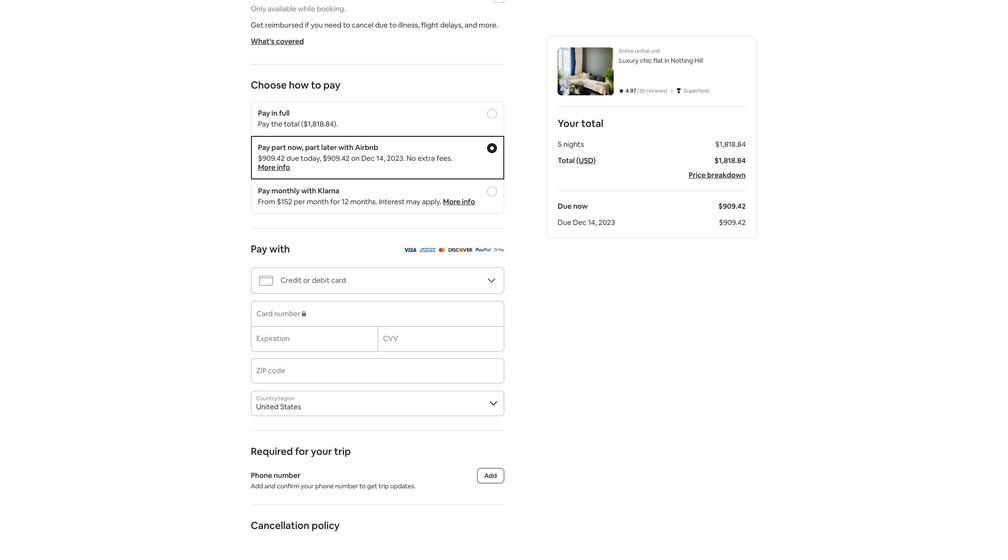 Task type: describe. For each thing, give the bounding box(es) containing it.
reviews
[[647, 87, 666, 95]]

phone
[[315, 483, 334, 491]]

1 horizontal spatial due
[[375, 20, 388, 30]]

visa card image
[[404, 248, 417, 252]]

($1,818.84).
[[301, 119, 338, 129]]

while
[[298, 4, 315, 14]]

pay for with
[[251, 243, 267, 256]]

united
[[256, 403, 279, 412]]

or
[[303, 276, 310, 285]]

google pay image
[[494, 245, 504, 255]]

1 vertical spatial dec
[[573, 218, 586, 228]]

trip inside phone number add and confirm your phone number to get trip updates.
[[379, 483, 389, 491]]

paypal image
[[475, 245, 491, 255]]

klarna
[[318, 186, 340, 196]]

booking.
[[317, 4, 346, 14]]

your total
[[558, 117, 603, 130]]

superhost
[[684, 87, 709, 95]]

get reimbursed if you need to cancel due to illness, flight delays, and more.
[[251, 20, 498, 30]]

more info button for pay part now, part later with airbnb $909.42 due today,  $909.42 on dec 14, 2023. no extra fees. more info
[[258, 163, 290, 172]]

american express card image
[[419, 248, 436, 252]]

1 horizontal spatial total
[[581, 117, 603, 130]]

only available while booking.
[[251, 4, 346, 14]]

available
[[268, 4, 296, 14]]

$1,818.84 for total
[[714, 156, 746, 166]]

phone
[[251, 471, 272, 481]]

and inside phone number add and confirm your phone number to get trip updates.
[[265, 483, 276, 491]]

total (usd)
[[558, 156, 596, 166]]

price breakdown
[[689, 171, 746, 180]]

interest
[[379, 197, 405, 207]]

united states element
[[251, 391, 504, 417]]

(usd) button
[[576, 156, 596, 166]]

1 horizontal spatial 14,
[[588, 218, 597, 228]]

apply.
[[422, 197, 442, 207]]

info inside the pay part now, part later with airbnb $909.42 due today,  $909.42 on dec 14, 2023. no extra fees. more info
[[277, 163, 290, 172]]

breakdown
[[707, 171, 746, 180]]

you
[[311, 20, 323, 30]]

delays,
[[440, 20, 463, 30]]

choose how to pay
[[251, 79, 341, 91]]

5 nights
[[558, 140, 584, 149]]

add button
[[477, 469, 504, 484]]

hill
[[695, 57, 703, 65]]

due inside the pay part now, part later with airbnb $909.42 due today,  $909.42 on dec 14, 2023. no extra fees. more info
[[286, 154, 299, 163]]

0 horizontal spatial number
[[274, 471, 301, 481]]

30
[[639, 87, 645, 95]]

luxury
[[619, 57, 639, 65]]

monthly
[[272, 186, 300, 196]]

cancellation policy
[[251, 520, 340, 532]]

1 part from the left
[[272, 143, 286, 152]]

united states
[[256, 403, 301, 412]]

price breakdown button
[[689, 171, 746, 180]]

no
[[407, 154, 416, 163]]

on
[[351, 154, 360, 163]]

1 vertical spatial for
[[295, 446, 309, 458]]

more inside the pay part now, part later with airbnb $909.42 due today,  $909.42 on dec 14, 2023. no extra fees. more info
[[258, 163, 276, 172]]

(
[[637, 87, 639, 95]]

now
[[573, 202, 588, 211]]

0 horizontal spatial trip
[[334, 446, 351, 458]]

google pay image
[[494, 248, 504, 252]]

need
[[325, 20, 342, 30]]

rental
[[635, 48, 649, 55]]

5
[[558, 140, 562, 149]]

states
[[280, 403, 301, 412]]

full
[[279, 109, 290, 118]]

now,
[[288, 143, 304, 152]]

1 discover card image from the top
[[448, 245, 473, 255]]

add inside phone number add and confirm your phone number to get trip updates.
[[251, 483, 263, 491]]

due for due now
[[558, 202, 572, 211]]

airbnb
[[355, 143, 378, 152]]

get
[[251, 20, 264, 30]]

months.
[[350, 197, 377, 207]]

american express card image
[[419, 245, 436, 255]]

how
[[289, 79, 309, 91]]

today,
[[301, 154, 321, 163]]

updates.
[[390, 483, 416, 491]]

credit or debit card
[[281, 276, 346, 285]]

1 mastercard image from the top
[[439, 245, 446, 255]]

policy
[[312, 520, 340, 532]]

what's covered
[[251, 37, 304, 46]]

united states button
[[251, 391, 504, 417]]

required
[[251, 446, 293, 458]]

per
[[294, 197, 305, 207]]



Task type: vqa. For each thing, say whether or not it's contained in the screenshot.
Create a new listing button
no



Task type: locate. For each thing, give the bounding box(es) containing it.
)
[[666, 87, 667, 95]]

1 horizontal spatial part
[[305, 143, 320, 152]]

more info button up monthly
[[258, 163, 290, 172]]

from
[[258, 197, 275, 207]]

1 horizontal spatial in
[[664, 57, 669, 65]]

14, inside the pay part now, part later with airbnb $909.42 due today,  $909.42 on dec 14, 2023. no extra fees. more info
[[376, 154, 385, 163]]

in right flat
[[664, 57, 669, 65]]

1 horizontal spatial dec
[[573, 218, 586, 228]]

1 horizontal spatial more info button
[[443, 197, 475, 207]]

1 vertical spatial add
[[251, 483, 263, 491]]

for
[[330, 197, 340, 207], [295, 446, 309, 458]]

pay left full
[[258, 109, 270, 118]]

add
[[484, 472, 497, 480], [251, 483, 263, 491]]

to left illness,
[[390, 20, 397, 30]]

and down the phone
[[265, 483, 276, 491]]

$152
[[277, 197, 292, 207]]

2 discover card image from the top
[[448, 248, 473, 252]]

1 horizontal spatial and
[[465, 20, 477, 30]]

4.97 ( 30 reviews )
[[626, 87, 667, 95]]

may
[[406, 197, 420, 207]]

due down "now,"
[[286, 154, 299, 163]]

None radio
[[487, 109, 497, 119], [487, 187, 497, 197], [487, 109, 497, 119], [487, 187, 497, 197]]

14, left 2023.
[[376, 154, 385, 163]]

2 horizontal spatial with
[[339, 143, 354, 152]]

month
[[307, 197, 329, 207]]

discover card image left paypal icon
[[448, 245, 473, 255]]

1 horizontal spatial more
[[443, 197, 461, 207]]

number
[[274, 471, 301, 481], [335, 483, 358, 491]]

1 due from the top
[[558, 202, 572, 211]]

fees.
[[437, 154, 453, 163]]

$909.42
[[258, 154, 285, 163], [323, 154, 350, 163], [718, 202, 746, 211], [719, 218, 746, 228]]

2 mastercard image from the top
[[439, 248, 446, 252]]

in inside entire rental unit luxury chic flat in notting hill
[[664, 57, 669, 65]]

number up confirm
[[274, 471, 301, 481]]

number right phone
[[335, 483, 358, 491]]

the
[[271, 119, 282, 129]]

unit
[[651, 48, 660, 55]]

due dec 14, 2023
[[558, 218, 615, 228]]

12
[[342, 197, 349, 207]]

1 vertical spatial due
[[286, 154, 299, 163]]

0 horizontal spatial total
[[284, 119, 300, 129]]

reimbursed
[[265, 20, 303, 30]]

2 vertical spatial with
[[269, 243, 290, 256]]

part up 'today,'
[[305, 143, 320, 152]]

visa card image
[[404, 245, 417, 255]]

flat
[[653, 57, 663, 65]]

trip right get
[[379, 483, 389, 491]]

1 vertical spatial more info button
[[443, 197, 475, 207]]

•
[[671, 86, 673, 95]]

0 vertical spatial trip
[[334, 446, 351, 458]]

0 vertical spatial and
[[465, 20, 477, 30]]

0 vertical spatial info
[[277, 163, 290, 172]]

None text field
[[256, 371, 499, 380]]

what's covered button
[[251, 37, 304, 46]]

0 horizontal spatial info
[[277, 163, 290, 172]]

0 horizontal spatial 14,
[[376, 154, 385, 163]]

pay left the
[[258, 119, 270, 129]]

dec down airbnb
[[361, 154, 375, 163]]

2 part from the left
[[305, 143, 320, 152]]

more info button right apply. at top left
[[443, 197, 475, 207]]

more up monthly
[[258, 163, 276, 172]]

0 horizontal spatial part
[[272, 143, 286, 152]]

credit or debit card button
[[251, 268, 504, 294]]

paypal image
[[475, 248, 491, 252]]

pay part now, part later with airbnb $909.42 due today,  $909.42 on dec 14, 2023. no extra fees. more info
[[258, 143, 453, 172]]

info down "now,"
[[277, 163, 290, 172]]

discover card image left paypal image
[[448, 248, 473, 252]]

trip
[[334, 446, 351, 458], [379, 483, 389, 491]]

$1,818.84
[[715, 140, 746, 149], [714, 156, 746, 166]]

(usd)
[[576, 156, 596, 166]]

1 horizontal spatial info
[[462, 197, 475, 207]]

chic
[[640, 57, 652, 65]]

more right apply. at top left
[[443, 197, 461, 207]]

4.97
[[626, 87, 636, 95]]

0 vertical spatial your
[[311, 446, 332, 458]]

with inside pay monthly with klarna from $152 per month for 12 months. interest may apply. more info
[[301, 186, 316, 196]]

1 vertical spatial more
[[443, 197, 461, 207]]

to inside phone number add and confirm your phone number to get trip updates.
[[360, 483, 366, 491]]

0 horizontal spatial more
[[258, 163, 276, 172]]

0 vertical spatial in
[[664, 57, 669, 65]]

0 vertical spatial 14,
[[376, 154, 385, 163]]

0 vertical spatial due
[[375, 20, 388, 30]]

1 vertical spatial in
[[272, 109, 278, 118]]

14,
[[376, 154, 385, 163], [588, 218, 597, 228]]

card
[[331, 276, 346, 285]]

for inside pay monthly with klarna from $152 per month for 12 months. interest may apply. more info
[[330, 197, 340, 207]]

1 vertical spatial with
[[301, 186, 316, 196]]

pay
[[258, 109, 270, 118], [258, 119, 270, 129], [258, 143, 270, 152], [258, 186, 270, 196], [251, 243, 267, 256]]

more info button for pay monthly with klarna from $152 per month for 12 months. interest may apply. more info
[[443, 197, 475, 207]]

your inside phone number add and confirm your phone number to get trip updates.
[[301, 483, 314, 491]]

total down full
[[284, 119, 300, 129]]

0 horizontal spatial with
[[269, 243, 290, 256]]

pay for monthly
[[258, 186, 270, 196]]

mastercard image right american express card image
[[439, 245, 446, 255]]

14, left 2023
[[588, 218, 597, 228]]

more info button
[[258, 163, 290, 172], [443, 197, 475, 207]]

1 vertical spatial your
[[301, 483, 314, 491]]

debit
[[312, 276, 330, 285]]

2023
[[598, 218, 615, 228]]

with
[[339, 143, 354, 152], [301, 186, 316, 196], [269, 243, 290, 256]]

for left 12
[[330, 197, 340, 207]]

0 vertical spatial add
[[484, 472, 497, 480]]

1 horizontal spatial number
[[335, 483, 358, 491]]

trip up phone number add and confirm your phone number to get trip updates.
[[334, 446, 351, 458]]

mastercard image
[[439, 245, 446, 255], [439, 248, 446, 252]]

total inside pay in full pay the total ($1,818.84).
[[284, 119, 300, 129]]

confirm
[[277, 483, 300, 491]]

1 vertical spatial due
[[558, 218, 571, 228]]

required for your trip
[[251, 446, 351, 458]]

only
[[251, 4, 266, 14]]

and left more.
[[465, 20, 477, 30]]

due left now in the top of the page
[[558, 202, 572, 211]]

info right apply. at top left
[[462, 197, 475, 207]]

in inside pay in full pay the total ($1,818.84).
[[272, 109, 278, 118]]

nights
[[563, 140, 584, 149]]

your up phone number add and confirm your phone number to get trip updates.
[[311, 446, 332, 458]]

if
[[305, 20, 309, 30]]

to left pay
[[311, 79, 321, 91]]

0 vertical spatial dec
[[361, 154, 375, 163]]

more inside pay monthly with klarna from $152 per month for 12 months. interest may apply. more info
[[443, 197, 461, 207]]

total
[[558, 156, 575, 166]]

1 vertical spatial 14,
[[588, 218, 597, 228]]

1 horizontal spatial for
[[330, 197, 340, 207]]

cancel
[[352, 20, 374, 30]]

more
[[258, 163, 276, 172], [443, 197, 461, 207]]

flight
[[421, 20, 439, 30]]

pay monthly with klarna from $152 per month for 12 months. interest may apply. more info
[[258, 186, 475, 207]]

0 horizontal spatial in
[[272, 109, 278, 118]]

pay in full pay the total ($1,818.84).
[[258, 109, 338, 129]]

your
[[558, 117, 579, 130]]

get
[[367, 483, 377, 491]]

due now
[[558, 202, 588, 211]]

more.
[[479, 20, 498, 30]]

0 vertical spatial more info button
[[258, 163, 290, 172]]

dec down now in the top of the page
[[573, 218, 586, 228]]

0 vertical spatial number
[[274, 471, 301, 481]]

pay with
[[251, 243, 290, 256]]

pay up credit card image
[[251, 243, 267, 256]]

part left "now,"
[[272, 143, 286, 152]]

extra
[[418, 154, 435, 163]]

with up month
[[301, 186, 316, 196]]

1 vertical spatial trip
[[379, 483, 389, 491]]

0 horizontal spatial add
[[251, 483, 263, 491]]

discover card image
[[448, 245, 473, 255], [448, 248, 473, 252]]

0 vertical spatial $1,818.84
[[715, 140, 746, 149]]

1 horizontal spatial trip
[[379, 483, 389, 491]]

1 vertical spatial number
[[335, 483, 358, 491]]

for right required
[[295, 446, 309, 458]]

0 horizontal spatial for
[[295, 446, 309, 458]]

mastercard image right american express card icon
[[439, 248, 446, 252]]

with inside the pay part now, part later with airbnb $909.42 due today,  $909.42 on dec 14, 2023. no extra fees. more info
[[339, 143, 354, 152]]

0 vertical spatial for
[[330, 197, 340, 207]]

choose
[[251, 79, 287, 91]]

with up on
[[339, 143, 354, 152]]

in
[[664, 57, 669, 65], [272, 109, 278, 118]]

your
[[311, 446, 332, 458], [301, 483, 314, 491]]

$1,818.84 for 5 nights
[[715, 140, 746, 149]]

pay
[[323, 79, 341, 91]]

entire
[[619, 48, 634, 55]]

0 vertical spatial with
[[339, 143, 354, 152]]

pay for part
[[258, 143, 270, 152]]

credit
[[281, 276, 302, 285]]

0 vertical spatial due
[[558, 202, 572, 211]]

0 horizontal spatial due
[[286, 154, 299, 163]]

1 horizontal spatial add
[[484, 472, 497, 480]]

pay left "now,"
[[258, 143, 270, 152]]

to left get
[[360, 483, 366, 491]]

1 horizontal spatial with
[[301, 186, 316, 196]]

entire rental unit luxury chic flat in notting hill
[[619, 48, 703, 65]]

info inside pay monthly with klarna from $152 per month for 12 months. interest may apply. more info
[[462, 197, 475, 207]]

1 vertical spatial $1,818.84
[[714, 156, 746, 166]]

due
[[558, 202, 572, 211], [558, 218, 571, 228]]

info
[[277, 163, 290, 172], [462, 197, 475, 207]]

due for due dec 14, 2023
[[558, 218, 571, 228]]

credit card image
[[259, 273, 273, 288]]

due
[[375, 20, 388, 30], [286, 154, 299, 163]]

add inside button
[[484, 472, 497, 480]]

pay up from
[[258, 186, 270, 196]]

dec inside the pay part now, part later with airbnb $909.42 due today,  $909.42 on dec 14, 2023. no extra fees. more info
[[361, 154, 375, 163]]

pay for in
[[258, 109, 270, 118]]

1 vertical spatial info
[[462, 197, 475, 207]]

in left full
[[272, 109, 278, 118]]

part
[[272, 143, 286, 152], [305, 143, 320, 152]]

with up the credit
[[269, 243, 290, 256]]

2 due from the top
[[558, 218, 571, 228]]

notting
[[671, 57, 693, 65]]

0 vertical spatial more
[[258, 163, 276, 172]]

total right your
[[581, 117, 603, 130]]

cancellation
[[251, 520, 310, 532]]

0 horizontal spatial dec
[[361, 154, 375, 163]]

your left phone
[[301, 483, 314, 491]]

later
[[321, 143, 337, 152]]

None radio
[[487, 143, 497, 153]]

due down due now
[[558, 218, 571, 228]]

pay inside the pay part now, part later with airbnb $909.42 due today,  $909.42 on dec 14, 2023. no extra fees. more info
[[258, 143, 270, 152]]

0 horizontal spatial more info button
[[258, 163, 290, 172]]

illness,
[[398, 20, 420, 30]]

due right cancel
[[375, 20, 388, 30]]

phone number add and confirm your phone number to get trip updates.
[[251, 471, 416, 491]]

0 horizontal spatial and
[[265, 483, 276, 491]]

2023.
[[387, 154, 405, 163]]

price
[[689, 171, 706, 180]]

1 vertical spatial and
[[265, 483, 276, 491]]

to right need
[[343, 20, 350, 30]]

pay inside pay monthly with klarna from $152 per month for 12 months. interest may apply. more info
[[258, 186, 270, 196]]



